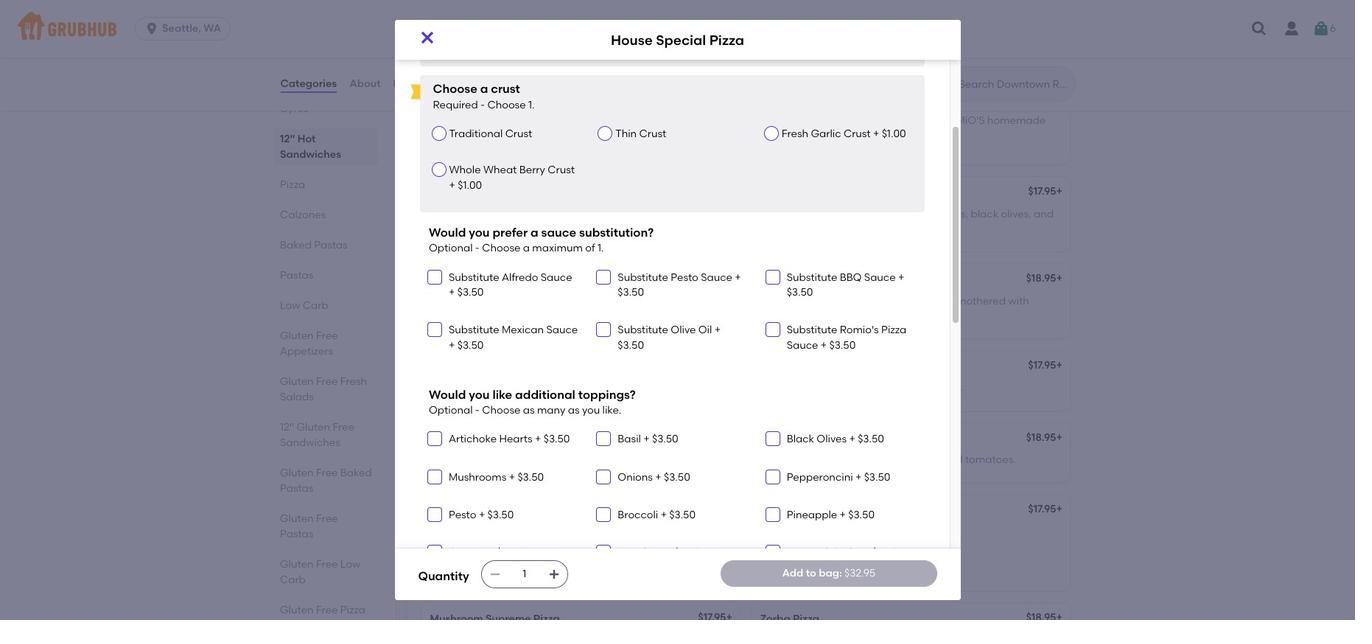 Task type: describe. For each thing, give the bounding box(es) containing it.
homemade down cheese pizza
[[451, 99, 510, 112]]

italian inside the pepperoni, canadian bacon, mushrooms, green peppers, tomatoes and italian sausage.
[[503, 309, 535, 322]]

$18.95 + for pizza for the greek feta cheese lovers! smothered with onions, tomatoes and extra feta.
[[1027, 272, 1063, 285]]

substitute romio's pizza sauce
[[787, 324, 907, 351]]

sausage. inside the pepperoni, canadian bacon, mushrooms, green peppers, tomatoes and italian sausage.
[[537, 309, 582, 322]]

pineapple + $3.50
[[787, 509, 875, 521]]

+ inside substitute pesto sauce + $3.50
[[735, 271, 741, 284]]

svg image inside 6 'button'
[[1313, 20, 1331, 38]]

gluten for gluten free fresh salads
[[280, 375, 313, 388]]

solonika
[[430, 433, 473, 445]]

crust inside "choose a crust required - choose 1."
[[491, 82, 520, 96]]

$3.50 up bacon
[[488, 509, 514, 521]]

sauce up available
[[598, 26, 624, 37]]

choice
[[844, 114, 878, 127]]

pizza inside substitute romio's pizza sauce
[[882, 324, 907, 336]]

mushrooms, onions, green peppers, and tomatoes. button
[[421, 351, 740, 410]]

alfredo
[[502, 271, 538, 284]]

pepperoni, canadian bacon, and mushrooms.
[[430, 453, 661, 466]]

svg image for roasted garlic
[[769, 548, 778, 557]]

feta.
[[900, 309, 922, 322]]

2 vertical spatial you
[[582, 404, 600, 417]]

ground
[[760, 453, 799, 466]]

$3.50 down pepperoni, canadian bacon, and mushrooms.
[[518, 471, 544, 483]]

Search Downtown Romio's Pizza and Pasta search field
[[958, 77, 1071, 91]]

+ inside whole wheat berry crust + $1.00
[[449, 179, 456, 191]]

$3.50 inside substitute bbq sauce + $3.50
[[787, 286, 813, 299]]

hot
[[297, 133, 316, 145]]

$3.50 down canadian bacon and pineapple.
[[497, 546, 523, 559]]

basil
[[618, 433, 641, 446]]

$3.50 up eggplant + $3.50
[[670, 509, 696, 521]]

pizza inside pizza for the greek feta cheese lovers! smothered with onions, tomatoes and extra feta.
[[760, 295, 786, 307]]

pizza up calzones
[[280, 178, 305, 191]]

substitute olive oil + $3.50
[[618, 324, 721, 351]]

choose inside the would you prefer a sauce substitution? optional - choose a maximum of 1.
[[482, 242, 521, 255]]

peppers, inside button
[[563, 381, 607, 394]]

pizza for the greek feta cheese lovers! smothered with onions, tomatoes and extra feta.
[[760, 295, 1030, 322]]

canadian for and
[[487, 208, 537, 220]]

you for like
[[469, 387, 490, 401]]

substitute for substitute pesto sauce
[[618, 271, 669, 284]]

homemade down required
[[430, 129, 489, 142]]

artichoke
[[449, 433, 497, 446]]

olives
[[817, 433, 847, 446]]

crust up berry
[[505, 128, 533, 140]]

pepperoni, down the nemea pizza
[[760, 525, 814, 538]]

0 horizontal spatial for
[[661, 39, 673, 49]]

romio's inside our homemade pizza sauce and mozzarella on our fresh romio's homemade dough.
[[548, 114, 587, 127]]

pizzas
[[431, 26, 457, 37]]

$3.50 down greek
[[830, 339, 856, 351]]

$17.95 + for black
[[1029, 185, 1063, 198]]

canadian down hawaiian
[[430, 525, 481, 538]]

$17.95 + for onions.
[[1029, 359, 1063, 372]]

svg image for pesto + $3.50
[[431, 510, 439, 519]]

mozzarella,
[[906, 99, 963, 112]]

black
[[971, 208, 999, 220]]

salads
[[280, 391, 314, 403]]

kinds
[[946, 26, 968, 37]]

with inside pizza for the greek feta cheese lovers! smothered with onions, tomatoes and extra feta.
[[1009, 295, 1030, 307]]

search icon image
[[936, 75, 954, 93]]

beef,
[[801, 453, 826, 466]]

cold
[[941, 453, 963, 466]]

on inside our homemade pizza sauce and mozzarella on our fresh romio's homemade dough.
[[487, 114, 499, 127]]

pizza up pepperoni, and mushrooms.
[[800, 504, 827, 517]]

crust.
[[418, 39, 442, 49]]

pizza up beef,
[[798, 433, 825, 445]]

pizza down berry
[[505, 187, 531, 199]]

$3.50 right onions
[[664, 471, 691, 483]]

free for baked
[[316, 467, 338, 479]]

of inside our homemade pizza sauce, mozzarella, and up to 2 toppings of your choice on our fresh romio's homemade dough.
[[807, 114, 817, 127]]

and inside button
[[609, 381, 629, 394]]

pizza down "gluten free low carb"
[[340, 604, 365, 616]]

sauce for substitute bbq sauce
[[865, 271, 896, 284]]

onions + $3.50
[[618, 471, 691, 483]]

onions, inside button
[[493, 381, 529, 394]]

bag:
[[819, 567, 842, 579]]

bbq
[[840, 271, 862, 284]]

mushrooms + $3.50
[[449, 471, 544, 483]]

$17.95 for green
[[698, 272, 727, 285]]

sausage. inside pepperoni, canadian bacon, mushrooms, black olives, and italian sausage.
[[794, 223, 839, 235]]

artichoke hearts + $3.50
[[449, 433, 570, 446]]

$3.50 up ground beef, mushrooms, and fresh cold tomatoes.
[[858, 433, 885, 446]]

choose up required
[[433, 82, 478, 96]]

prefer
[[493, 226, 528, 240]]

onions, inside the pepperoni, canadian bacon, mushrooms, onions, green peppers, tomatoes, and feta cheese.
[[641, 208, 677, 220]]

1 vertical spatial pesto
[[449, 509, 477, 521]]

our for our homemade pizza sauce and mozzarella on our fresh romio's homemade dough.
[[430, 99, 449, 112]]

thin
[[616, 128, 637, 140]]

to inside our homemade pizza sauce, mozzarella, and up to 2 toppings of your choice on our fresh romio's homemade dough.
[[1003, 99, 1013, 112]]

onions, inside pizza for the greek feta cheese lovers! smothered with onions, tomatoes and extra feta.
[[760, 309, 796, 322]]

pizza right acropolis
[[481, 274, 507, 286]]

mozzarella inside pizza all pizzas come with our homemade pizza sauce and are smothered with mozzarella on our fresh romio's dough. we have 4 kinds of crust trditional, thin crust. fresh garlic and whole wheat berry crust available for an additional charge. substitute pizza sauce and add toppings for an additional charge.
[[731, 26, 777, 37]]

svg image for pepperoncini
[[769, 472, 778, 481]]

broccoli
[[618, 509, 659, 521]]

berry
[[520, 164, 546, 177]]

mushrooms, for black
[[908, 208, 969, 220]]

substitute for substitute alfredo sauce
[[449, 271, 500, 284]]

svg image for substitute pesto sauce + $3.50
[[600, 273, 608, 281]]

up
[[988, 99, 1001, 112]]

pesto + $3.50
[[449, 509, 514, 521]]

our inside our homemade pizza sauce and mozzarella on our fresh romio's homemade dough.
[[502, 114, 518, 127]]

roasted
[[787, 546, 829, 559]]

svg image for substitute mexican sauce
[[431, 325, 439, 334]]

canadian bacon and pineapple.
[[430, 525, 594, 538]]

whole wheat berry crust + $1.00
[[449, 164, 575, 191]]

+ inside substitute alfredo sauce + $3.50
[[449, 286, 455, 299]]

free for fresh
[[316, 375, 338, 388]]

6
[[1331, 22, 1337, 35]]

$3.50 up $32.95
[[873, 546, 899, 559]]

crust down choice
[[844, 128, 871, 140]]

traditional
[[449, 128, 503, 140]]

substitute mexican sauce + $3.50
[[449, 324, 578, 351]]

1 sandwiches from the top
[[280, 148, 341, 161]]

feta inside pizza for the greek feta cheese lovers! smothered with onions, tomatoes and extra feta.
[[856, 295, 876, 307]]

capers + $3.50
[[449, 546, 523, 559]]

sandwiches inside 12" gluten free sandwiches
[[280, 436, 340, 449]]

$3.50 right basil
[[652, 433, 679, 446]]

feta inside the pepperoni, canadian bacon, mushrooms, onions, green peppers, tomatoes, and feta cheese.
[[553, 223, 573, 235]]

canadian for sausage.
[[817, 208, 867, 220]]

free for pizza
[[316, 604, 338, 616]]

gluten for gluten free pizza
[[280, 604, 313, 616]]

acropolis pizza
[[430, 274, 507, 286]]

trditional,
[[1004, 26, 1046, 37]]

bacon, for sausage.
[[870, 208, 905, 220]]

for inside pizza for the greek feta cheese lovers! smothered with onions, tomatoes and extra feta.
[[788, 295, 802, 307]]

your
[[820, 114, 841, 127]]

pizza up bacon
[[481, 504, 508, 517]]

$3.50 inside substitute pesto sauce + $3.50
[[618, 286, 644, 299]]

2 vertical spatial italian
[[760, 381, 792, 394]]

pepperoni, for tomatoes,
[[430, 208, 484, 220]]

whole
[[449, 164, 481, 177]]

tomatoes inside pizza for the greek feta cheese lovers! smothered with onions, tomatoes and extra feta.
[[798, 309, 847, 322]]

$3.50 down ground beef, mushrooms, and fresh cold tomatoes.
[[865, 471, 891, 483]]

black
[[787, 433, 815, 446]]

pastas down calzones
[[314, 239, 347, 251]]

2 horizontal spatial fresh
[[782, 128, 809, 140]]

of inside the would you prefer a sauce substitution? optional - choose a maximum of 1.
[[585, 242, 595, 255]]

hearts
[[499, 433, 533, 446]]

and inside the pepperoni, canadian bacon, mushrooms, onions, green peppers, tomatoes, and feta cheese.
[[530, 223, 550, 235]]

sauce for substitute pesto sauce
[[701, 271, 733, 284]]

2 horizontal spatial additional
[[973, 39, 1017, 49]]

hawaiian
[[430, 504, 479, 517]]

gluten free pizza
[[280, 604, 365, 616]]

eggplant + $3.50
[[618, 546, 701, 559]]

bacon, for italian
[[540, 295, 575, 307]]

like
[[493, 387, 513, 401]]

$17.95 + for green
[[698, 272, 733, 285]]

sauce inside our homemade pizza sauce and mozzarella on our fresh romio's homemade dough.
[[540, 99, 571, 112]]

romio's inside pizza all pizzas come with our homemade pizza sauce and are smothered with mozzarella on our fresh romio's dough. we have 4 kinds of crust trditional, thin crust. fresh garlic and whole wheat berry crust available for an additional charge. substitute pizza sauce and add toppings for an additional charge.
[[832, 26, 865, 37]]

homemade up "your"
[[782, 99, 840, 112]]

$17.95 for onions.
[[1029, 359, 1057, 372]]

onions.
[[928, 381, 964, 394]]

dough. for pizza
[[867, 26, 897, 37]]

would for would you prefer a sauce substitution?
[[429, 226, 466, 240]]

italian inside pepperoni, canadian bacon, mushrooms, black olives, and italian sausage.
[[760, 223, 792, 235]]

on inside pizza all pizzas come with our homemade pizza sauce and are smothered with mozzarella on our fresh romio's dough. we have 4 kinds of crust trditional, thin crust. fresh garlic and whole wheat berry crust available for an additional charge. substitute pizza sauce and add toppings for an additional charge.
[[779, 26, 790, 37]]

pineapple
[[787, 509, 838, 521]]

svg image for substitute olive oil + $3.50
[[600, 325, 608, 334]]

2 as from the left
[[568, 404, 580, 417]]

0 horizontal spatial with
[[486, 26, 504, 37]]

substitute inside pizza all pizzas come with our homemade pizza sauce and are smothered with mozzarella on our fresh romio's dough. we have 4 kinds of crust trditional, thin crust. fresh garlic and whole wheat berry crust available for an additional charge. substitute pizza sauce and add toppings for an additional charge.
[[769, 39, 813, 49]]

1 horizontal spatial with
[[711, 26, 729, 37]]

$3.50 inside substitute mexican sauce + $3.50
[[458, 339, 484, 351]]

gluten for gluten free pastas
[[280, 512, 313, 525]]

$3.50 inside substitute alfredo sauce + $3.50
[[458, 286, 484, 299]]

$3.50 up pepperoni, canadian bacon, and mushrooms.
[[544, 433, 570, 446]]

svg image inside seattle, wa button
[[145, 21, 159, 36]]

pepperoni, and mushrooms.
[[760, 525, 901, 538]]

appetizers
[[280, 345, 333, 358]]

gluten inside 12" gluten free sandwiches
[[296, 421, 330, 433]]

1 horizontal spatial house
[[611, 31, 653, 48]]

baked pastas
[[280, 239, 347, 251]]

1 vertical spatial to
[[806, 567, 817, 579]]

1 horizontal spatial special
[[656, 31, 706, 48]]

mozzarella inside our homemade pizza sauce and mozzarella on our fresh romio's homemade dough.
[[430, 114, 484, 127]]

choose up traditional crust
[[488, 99, 526, 111]]

$3.50 inside substitute olive oil + $3.50
[[618, 339, 644, 351]]

$18.95 for ground beef, mushrooms, and fresh cold tomatoes.
[[1027, 431, 1057, 444]]

gluten free baked pastas
[[280, 467, 372, 495]]

garlic for fresh
[[811, 128, 842, 140]]

about
[[350, 77, 381, 90]]

choose a crust required - choose 1.
[[433, 82, 535, 111]]

about button
[[349, 58, 382, 111]]

1 as from the left
[[523, 404, 535, 417]]

pizza up greek
[[838, 274, 864, 286]]

sauce,
[[871, 99, 904, 112]]

0 vertical spatial carb
[[302, 299, 328, 312]]

substitute bbq sauce + $3.50
[[787, 271, 905, 299]]

gluten free low carb
[[280, 558, 360, 586]]

$3.50 up pepperoni, and mushrooms.
[[849, 509, 875, 521]]

pizza inside pizza all pizzas come with our homemade pizza sauce and are smothered with mozzarella on our fresh romio's dough. we have 4 kinds of crust trditional, thin crust. fresh garlic and whole wheat berry crust available for an additional charge. substitute pizza sauce and add toppings for an additional charge.
[[418, 6, 460, 24]]

many
[[537, 404, 566, 417]]

a inside "choose a crust required - choose 1."
[[480, 82, 488, 96]]

and inside our homemade pizza sauce and mozzarella on our fresh romio's homemade dough.
[[573, 99, 593, 112]]

1. inside the would you prefer a sauce substitution? optional - choose a maximum of 1.
[[598, 242, 604, 255]]

+ inside substitute mexican sauce + $3.50
[[449, 339, 455, 351]]

plato's special pizza
[[760, 274, 864, 286]]

$1.00 inside whole wheat berry crust + $1.00
[[458, 179, 482, 191]]

pizza right smothered
[[710, 31, 745, 48]]

would for would you like additional toppings?
[[429, 387, 466, 401]]

12" for 12" gluten free sandwiches
[[280, 421, 294, 433]]

+ inside substitute olive oil + $3.50
[[715, 324, 721, 336]]

fresh inside pizza all pizzas come with our homemade pizza sauce and are smothered with mozzarella on our fresh romio's dough. we have 4 kinds of crust trditional, thin crust. fresh garlic and whole wheat berry crust available for an additional charge. substitute pizza sauce and add toppings for an additional charge.
[[809, 26, 830, 37]]

seattle, wa
[[162, 22, 221, 35]]

green inside the pepperoni, canadian bacon, mushrooms, onions, green peppers, tomatoes, and feta cheese.
[[679, 208, 708, 220]]

baked inside gluten free baked pastas
[[340, 467, 372, 479]]

pepperoni, canadian bacon, mushrooms, green peppers, tomatoes and italian sausage.
[[430, 295, 717, 322]]

peppers, inside the pepperoni, canadian bacon, mushrooms, green peppers, tomatoes and italian sausage.
[[673, 295, 717, 307]]

are
[[646, 26, 660, 37]]

4
[[939, 26, 944, 37]]

mushrooms
[[449, 471, 507, 483]]

pepperoncini + $3.50
[[787, 471, 891, 483]]

categories button
[[280, 58, 338, 111]]

$3.50 right "eggplant"
[[675, 546, 701, 559]]

italian sausage, mushrooms, and onions.
[[760, 381, 964, 394]]

wheat
[[542, 39, 569, 49]]

solonika pizza
[[430, 433, 502, 445]]

fresh inside gluten free fresh salads
[[340, 375, 367, 388]]

ground beef, mushrooms, and fresh cold tomatoes.
[[760, 453, 1017, 466]]

available
[[619, 39, 659, 49]]

pesto inside substitute pesto sauce + $3.50
[[671, 271, 699, 284]]

berry
[[571, 39, 594, 49]]

2 vertical spatial a
[[523, 242, 530, 255]]

pepperoni, canadian bacon, mushrooms, onions, green peppers, tomatoes, and feta cheese.
[[430, 208, 708, 235]]

add
[[886, 39, 903, 49]]

tomatoes. inside button
[[632, 381, 682, 394]]

optional inside the would you prefer a sauce substitution? optional - choose a maximum of 1.
[[429, 242, 473, 255]]

fresh inside pizza all pizzas come with our homemade pizza sauce and are smothered with mozzarella on our fresh romio's dough. we have 4 kinds of crust trditional, thin crust. fresh garlic and whole wheat berry crust available for an additional charge. substitute pizza sauce and add toppings for an additional charge.
[[444, 39, 467, 49]]

mushrooms, up pepperoncini + $3.50
[[828, 453, 890, 466]]

1 horizontal spatial crust
[[596, 39, 617, 49]]

gluten for gluten free appetizers
[[280, 330, 313, 342]]

onions
[[618, 471, 653, 483]]

canadian down artichoke hearts + $3.50
[[487, 453, 537, 466]]

2 horizontal spatial a
[[531, 226, 539, 240]]

peppers, inside the pepperoni, canadian bacon, mushrooms, onions, green peppers, tomatoes, and feta cheese.
[[430, 223, 474, 235]]

garlic
[[469, 39, 493, 49]]

and inside pizza for the greek feta cheese lovers! smothered with onions, tomatoes and extra feta.
[[849, 309, 869, 322]]

and inside our homemade pizza sauce, mozzarella, and up to 2 toppings of your choice on our fresh romio's homemade dough.
[[965, 99, 985, 112]]

0 vertical spatial low
[[280, 299, 300, 312]]

0 vertical spatial crust
[[981, 26, 1002, 37]]

tomatoes inside the pepperoni, canadian bacon, mushrooms, green peppers, tomatoes and italian sausage.
[[430, 309, 478, 322]]

pepperoni, down solonika
[[430, 453, 484, 466]]

pizza right solonika
[[476, 433, 502, 445]]

1 horizontal spatial house special pizza
[[611, 31, 745, 48]]

and inside the pepperoni, canadian bacon, mushrooms, green peppers, tomatoes and italian sausage.
[[481, 309, 501, 322]]



Task type: vqa. For each thing, say whether or not it's contained in the screenshot.
on within the "Pizza All pizzas come with our homemade pizza sauce and are smothered with mozzarella on our fresh Romio's dough. We have 4 kinds of crust trditional, thin crust. Fresh garlic and whole wheat berry crust available for an additional charge. Substitute pizza sauce and add toppings for an additional charge."
yes



Task type: locate. For each thing, give the bounding box(es) containing it.
sandwiches
[[280, 148, 341, 161], [280, 436, 340, 449]]

2 would from the top
[[429, 387, 466, 401]]

- right required
[[481, 99, 485, 111]]

pizza right cheese
[[471, 78, 497, 91]]

acropolis
[[430, 274, 478, 286]]

tomatoes,
[[477, 223, 528, 235]]

tomatoes down the
[[798, 309, 847, 322]]

0 horizontal spatial mozzarella
[[430, 114, 484, 127]]

svg image for capers
[[431, 548, 439, 557]]

substitute pesto sauce + $3.50
[[618, 271, 741, 299]]

feta up maximum
[[553, 223, 573, 235]]

mushrooms, inside the pepperoni, canadian bacon, mushrooms, green peppers, tomatoes and italian sausage.
[[577, 295, 639, 307]]

1 $18.95 from the top
[[1027, 272, 1057, 285]]

1 vertical spatial toppings
[[760, 114, 805, 127]]

6 button
[[1313, 15, 1337, 42]]

mushrooms, inside pepperoni, canadian bacon, mushrooms, black olives, and italian sausage.
[[908, 208, 969, 220]]

1 charge. from the left
[[734, 39, 767, 49]]

mushrooms, for onions,
[[577, 208, 639, 220]]

free down 12" gluten free sandwiches
[[316, 467, 338, 479]]

0 horizontal spatial on
[[487, 114, 499, 127]]

svg image
[[1251, 20, 1269, 38], [1313, 20, 1331, 38], [145, 21, 159, 36], [600, 273, 608, 281], [600, 325, 608, 334], [431, 435, 439, 443], [431, 472, 439, 481], [431, 510, 439, 519], [769, 510, 778, 519]]

0 horizontal spatial our
[[430, 99, 449, 112]]

2 our from the left
[[760, 99, 779, 112]]

mushrooms, up 'cheese.'
[[577, 208, 639, 220]]

gluten
[[280, 330, 313, 342], [280, 375, 313, 388], [296, 421, 330, 433], [280, 467, 313, 479], [280, 512, 313, 525], [280, 558, 313, 571], [280, 604, 313, 616]]

-
[[481, 99, 485, 111], [475, 242, 480, 255], [475, 404, 480, 417]]

1 vertical spatial green
[[641, 295, 670, 307]]

0 vertical spatial sausage.
[[794, 223, 839, 235]]

0 vertical spatial $18.95 +
[[1027, 272, 1063, 285]]

0 horizontal spatial sausage.
[[537, 309, 582, 322]]

garlic up $32.95
[[831, 546, 861, 559]]

italian
[[760, 223, 792, 235], [503, 309, 535, 322], [760, 381, 792, 394]]

gluten inside gluten free fresh salads
[[280, 375, 313, 388]]

1 vertical spatial special
[[464, 187, 502, 199]]

hawaiian pizza image
[[629, 495, 740, 591]]

svg image for black olives
[[769, 435, 778, 443]]

substitute inside substitute olive oil + $3.50
[[618, 324, 669, 336]]

0 horizontal spatial house special pizza
[[430, 187, 531, 199]]

sauce for substitute mexican sauce
[[547, 324, 578, 336]]

optional up acropolis
[[429, 242, 473, 255]]

2 horizontal spatial dough.
[[867, 26, 897, 37]]

add to bag: $32.95
[[783, 567, 876, 579]]

reviews button
[[393, 58, 435, 111]]

1 vertical spatial 12"
[[280, 421, 294, 433]]

mushrooms,
[[430, 381, 491, 394]]

0 vertical spatial to
[[1003, 99, 1013, 112]]

$3.50 up substitute mexican sauce + $3.50
[[458, 286, 484, 299]]

pastas inside gluten free pastas
[[280, 528, 313, 540]]

substitute
[[769, 39, 813, 49], [449, 271, 500, 284], [618, 271, 669, 284], [787, 271, 838, 284], [449, 324, 500, 336], [618, 324, 669, 336], [787, 324, 838, 336]]

1. inside "choose a crust required - choose 1."
[[529, 99, 535, 111]]

sauce inside substitute alfredo sauce + $3.50
[[541, 271, 573, 284]]

seattle, wa button
[[135, 17, 237, 41]]

1 vertical spatial onions,
[[760, 309, 796, 322]]

1 vertical spatial crust
[[596, 39, 617, 49]]

1 vertical spatial -
[[475, 242, 480, 255]]

2 $18.95 from the top
[[1027, 431, 1057, 444]]

plato's
[[760, 274, 795, 286]]

additional down trditional,
[[973, 39, 1017, 49]]

free inside gluten free baked pastas
[[316, 467, 338, 479]]

0 vertical spatial feta
[[553, 223, 573, 235]]

$3.50 up mushrooms, on the left bottom of page
[[458, 339, 484, 351]]

1 vertical spatial low
[[340, 558, 360, 571]]

12" left hot
[[280, 133, 295, 145]]

pepperoni, canadian bacon, mushrooms, black olives, and italian sausage.
[[760, 208, 1054, 235]]

1 vertical spatial optional
[[429, 404, 473, 417]]

canadian inside the pepperoni, canadian bacon, mushrooms, onions, green peppers, tomatoes, and feta cheese.
[[487, 208, 537, 220]]

toppings inside pizza all pizzas come with our homemade pizza sauce and are smothered with mozzarella on our fresh romio's dough. we have 4 kinds of crust trditional, thin crust. fresh garlic and whole wheat berry crust available for an additional charge. substitute pizza sauce and add toppings for an additional charge.
[[905, 39, 943, 49]]

hawaiian pizza
[[430, 504, 508, 517]]

additional up "many"
[[515, 387, 576, 401]]

2 vertical spatial fresh
[[340, 375, 367, 388]]

as right "many"
[[568, 404, 580, 417]]

0 horizontal spatial of
[[585, 242, 595, 255]]

pepperoni, inside the pepperoni, canadian bacon, mushrooms, green peppers, tomatoes and italian sausage.
[[430, 295, 484, 307]]

broccoli + $3.50
[[618, 509, 696, 521]]

sauce inside substitute romio's pizza sauce
[[787, 339, 819, 351]]

pepperoni, up plato's
[[760, 208, 814, 220]]

green
[[679, 208, 708, 220], [641, 295, 670, 307], [531, 381, 560, 394]]

pizza up pizzas
[[418, 6, 460, 24]]

1 12" from the top
[[280, 133, 295, 145]]

pizza up choice
[[843, 99, 868, 112]]

of right kinds
[[970, 26, 979, 37]]

green up "many"
[[531, 381, 560, 394]]

2 tomatoes from the left
[[798, 309, 847, 322]]

pepperoncini
[[787, 471, 853, 483]]

1 vertical spatial you
[[469, 387, 490, 401]]

$3.50 left greek
[[787, 286, 813, 299]]

svg image for mushrooms + $3.50
[[431, 472, 439, 481]]

0 horizontal spatial to
[[806, 567, 817, 579]]

fresh inside our homemade pizza sauce, mozzarella, and up to 2 toppings of your choice on our fresh romio's homemade dough.
[[914, 114, 939, 127]]

sauce down wheat
[[540, 99, 571, 112]]

to left the 2
[[1003, 99, 1013, 112]]

free down gluten free fresh salads
[[332, 421, 354, 433]]

1 horizontal spatial 1.
[[598, 242, 604, 255]]

pizza
[[418, 6, 460, 24], [710, 31, 745, 48], [471, 78, 497, 91], [280, 178, 305, 191], [505, 187, 531, 199], [481, 274, 507, 286], [838, 274, 864, 286], [760, 295, 786, 307], [882, 324, 907, 336], [476, 433, 502, 445], [798, 433, 825, 445], [481, 504, 508, 517], [800, 504, 827, 517], [340, 604, 365, 616]]

thin crust
[[616, 128, 667, 140]]

Input item quantity number field
[[508, 561, 541, 588]]

peppers, up oil
[[673, 295, 717, 307]]

you left prefer
[[469, 226, 490, 240]]

smothered
[[951, 295, 1006, 307]]

green up substitute olive oil + $3.50
[[641, 295, 670, 307]]

substitute for substitute olive oil
[[618, 324, 669, 336]]

pizza down extra
[[882, 324, 907, 336]]

2 sandwiches from the top
[[280, 436, 340, 449]]

as left "many"
[[523, 404, 535, 417]]

1 vertical spatial $1.00
[[458, 179, 482, 191]]

0 vertical spatial pesto
[[671, 271, 699, 284]]

house right berry
[[611, 31, 653, 48]]

1 horizontal spatial as
[[568, 404, 580, 417]]

sauce left add
[[839, 39, 865, 49]]

1 vertical spatial garlic
[[831, 546, 861, 559]]

lovers!
[[917, 295, 948, 307]]

0 vertical spatial mushrooms.
[[600, 453, 661, 466]]

for down smothered
[[661, 39, 673, 49]]

1 vertical spatial of
[[807, 114, 817, 127]]

1 $18.95 + from the top
[[1027, 272, 1063, 285]]

carb inside "gluten free low carb"
[[280, 574, 305, 586]]

0 horizontal spatial mushrooms.
[[600, 453, 661, 466]]

1 horizontal spatial on
[[779, 26, 790, 37]]

gluten for gluten free low carb
[[280, 558, 313, 571]]

crust inside whole wheat berry crust + $1.00
[[548, 164, 575, 177]]

whole
[[515, 39, 540, 49]]

on
[[779, 26, 790, 37], [487, 114, 499, 127], [880, 114, 893, 127]]

dough.
[[867, 26, 897, 37], [491, 129, 526, 142], [760, 129, 795, 142]]

$17.95
[[1029, 185, 1057, 198], [698, 272, 727, 285], [1029, 359, 1057, 372], [1029, 503, 1057, 516]]

you for prefer
[[469, 226, 490, 240]]

sandwiches up gluten free baked pastas
[[280, 436, 340, 449]]

svg image for substitute alfredo sauce
[[431, 273, 439, 281]]

optional inside would you like additional toppings? optional - choose as many as you like.
[[429, 404, 473, 417]]

0 horizontal spatial charge.
[[734, 39, 767, 49]]

for
[[661, 39, 673, 49], [945, 39, 957, 49], [788, 295, 802, 307]]

canadian for italian
[[487, 295, 537, 307]]

fresh inside our homemade pizza sauce and mozzarella on our fresh romio's homemade dough.
[[521, 114, 545, 127]]

free down gluten free baked pastas
[[316, 512, 338, 525]]

1 horizontal spatial of
[[807, 114, 817, 127]]

on inside our homemade pizza sauce, mozzarella, and up to 2 toppings of your choice on our fresh romio's homemade dough.
[[880, 114, 893, 127]]

free for low
[[316, 558, 338, 571]]

- inside would you like additional toppings? optional - choose as many as you like.
[[475, 404, 480, 417]]

of left "your"
[[807, 114, 817, 127]]

1 would from the top
[[429, 226, 466, 240]]

our inside our homemade pizza sauce and mozzarella on our fresh romio's homemade dough.
[[430, 99, 449, 112]]

1. up traditional crust
[[529, 99, 535, 111]]

gluten up salads
[[280, 375, 313, 388]]

bacon, inside the pepperoni, canadian bacon, mushrooms, onions, green peppers, tomatoes, and feta cheese.
[[540, 208, 575, 220]]

0 vertical spatial baked
[[280, 239, 311, 251]]

svg image for basil
[[600, 435, 608, 443]]

$3.50 up substitute olive oil + $3.50
[[618, 286, 644, 299]]

baked down 12" gluten free sandwiches
[[340, 467, 372, 479]]

to right add
[[806, 567, 817, 579]]

would up solonika
[[429, 387, 466, 401]]

special for pizza for the greek feta cheese lovers! smothered with onions, tomatoes and extra feta.
[[797, 274, 835, 286]]

thin
[[1048, 26, 1064, 37]]

0 horizontal spatial fresh
[[340, 375, 367, 388]]

pepperoni, for italian
[[760, 208, 814, 220]]

crust
[[981, 26, 1002, 37], [596, 39, 617, 49], [491, 82, 520, 96]]

2 charge. from the left
[[1019, 39, 1052, 49]]

0 horizontal spatial pesto
[[449, 509, 477, 521]]

bacon
[[483, 525, 516, 538]]

with
[[486, 26, 504, 37], [711, 26, 729, 37], [1009, 295, 1030, 307]]

gluten down gluten free baked pastas
[[280, 512, 313, 525]]

bacon, for and
[[540, 208, 575, 220]]

2 horizontal spatial peppers,
[[673, 295, 717, 307]]

free inside "gluten free low carb"
[[316, 558, 338, 571]]

svg image for eggplant
[[600, 548, 608, 557]]

choose down like on the left bottom of the page
[[482, 404, 521, 417]]

0 vertical spatial of
[[970, 26, 979, 37]]

carb up gluten free appetizers
[[302, 299, 328, 312]]

1 horizontal spatial $1.00
[[882, 128, 906, 140]]

pepperoni,
[[430, 208, 484, 220], [760, 208, 814, 220], [430, 295, 484, 307], [430, 453, 484, 466], [760, 525, 814, 538]]

of
[[970, 26, 979, 37], [807, 114, 817, 127], [585, 242, 595, 255]]

1 horizontal spatial additional
[[688, 39, 732, 49]]

gyros
[[280, 102, 309, 115]]

garlic for roasted
[[831, 546, 861, 559]]

substitute inside substitute mexican sauce + $3.50
[[449, 324, 500, 336]]

0 vertical spatial 1.
[[529, 99, 535, 111]]

homemade up wheat
[[522, 26, 572, 37]]

pastas up 'low carb'
[[280, 269, 313, 282]]

gluten down gluten free pastas
[[280, 558, 313, 571]]

2 an from the left
[[959, 39, 970, 49]]

1 vertical spatial $18.95
[[1027, 431, 1057, 444]]

0 vertical spatial romio's
[[832, 26, 865, 37]]

pepperoni, inside the pepperoni, canadian bacon, mushrooms, onions, green peppers, tomatoes, and feta cheese.
[[430, 208, 484, 220]]

substitute inside substitute alfredo sauce + $3.50
[[449, 271, 500, 284]]

oil
[[699, 324, 712, 336]]

1 vertical spatial carb
[[280, 574, 305, 586]]

required
[[433, 99, 478, 111]]

sausage.
[[794, 223, 839, 235], [537, 309, 582, 322]]

eggplant
[[618, 546, 664, 559]]

optional down mushrooms, on the left bottom of page
[[429, 404, 473, 417]]

free inside gluten free appetizers
[[316, 330, 338, 342]]

1 an from the left
[[675, 39, 686, 49]]

would you prefer a sauce substitution? optional - choose a maximum of 1.
[[429, 226, 654, 255]]

garlic
[[811, 128, 842, 140], [831, 546, 861, 559]]

peppers, left tomatoes, on the left of page
[[430, 223, 474, 235]]

sauce down the pepperoni, canadian bacon, mushrooms, green peppers, tomatoes and italian sausage.
[[547, 324, 578, 336]]

$17.95 for black
[[1029, 185, 1057, 198]]

cheese pizza
[[430, 78, 497, 91]]

a down prefer
[[523, 242, 530, 255]]

1 vertical spatial feta
[[856, 295, 876, 307]]

0 vertical spatial would
[[429, 226, 466, 240]]

toppings inside our homemade pizza sauce, mozzarella, and up to 2 toppings of your choice on our fresh romio's homemade dough.
[[760, 114, 805, 127]]

svg image for onions
[[600, 472, 608, 481]]

1 vertical spatial house
[[430, 187, 462, 199]]

$1.00 down the whole
[[458, 179, 482, 191]]

pepperoni, down acropolis
[[430, 295, 484, 307]]

12" for 12" hot sandwiches
[[280, 133, 295, 145]]

dough. inside our homemade pizza sauce and mozzarella on our fresh romio's homemade dough.
[[491, 129, 526, 142]]

2 vertical spatial -
[[475, 404, 480, 417]]

1 horizontal spatial onions,
[[641, 208, 677, 220]]

substitute inside substitute romio's pizza sauce
[[787, 324, 838, 336]]

sauce inside the would you prefer a sauce substitution? optional - choose a maximum of 1.
[[542, 226, 577, 240]]

free up appetizers
[[316, 330, 338, 342]]

tomatoes. down substitute olive oil + $3.50
[[632, 381, 682, 394]]

for down kinds
[[945, 39, 957, 49]]

free inside gluten free fresh salads
[[316, 375, 338, 388]]

1 optional from the top
[[429, 242, 473, 255]]

fresh
[[444, 39, 467, 49], [782, 128, 809, 140], [340, 375, 367, 388]]

pesto up 'capers'
[[449, 509, 477, 521]]

2 optional from the top
[[429, 404, 473, 417]]

1 vertical spatial a
[[531, 226, 539, 240]]

2 horizontal spatial special
[[797, 274, 835, 286]]

we
[[900, 26, 913, 37]]

2
[[1016, 99, 1022, 112]]

0 vertical spatial onions,
[[641, 208, 677, 220]]

svg image for house special pizza
[[418, 29, 436, 46]]

pizza inside our homemade pizza sauce and mozzarella on our fresh romio's homemade dough.
[[512, 99, 538, 112]]

free inside 12" gluten free sandwiches
[[332, 421, 354, 433]]

2 horizontal spatial of
[[970, 26, 979, 37]]

you left like. at the bottom of the page
[[582, 404, 600, 417]]

1 vertical spatial mozzarella
[[430, 114, 484, 127]]

crust right berry
[[548, 164, 575, 177]]

cheese pizza image
[[629, 69, 740, 165]]

free for pastas
[[316, 512, 338, 525]]

0 vertical spatial italian
[[760, 223, 792, 235]]

1 horizontal spatial baked
[[340, 467, 372, 479]]

baked
[[280, 239, 311, 251], [340, 467, 372, 479]]

1 vertical spatial house special pizza
[[430, 187, 531, 199]]

mozzarella right smothered
[[731, 26, 777, 37]]

substitute for substitute mexican sauce
[[449, 324, 500, 336]]

italian left the sausage,
[[760, 381, 792, 394]]

canadian up bbq
[[817, 208, 867, 220]]

1 horizontal spatial dough.
[[760, 129, 795, 142]]

1 our from the left
[[430, 99, 449, 112]]

canadian up tomatoes, on the left of page
[[487, 208, 537, 220]]

1 horizontal spatial tomatoes.
[[966, 453, 1017, 466]]

homemade down the 2
[[988, 114, 1046, 127]]

athens pizza
[[760, 433, 825, 445]]

free for appetizers
[[316, 330, 338, 342]]

sauce down maximum
[[541, 271, 573, 284]]

tomatoes
[[430, 309, 478, 322], [798, 309, 847, 322]]

romio's
[[941, 114, 985, 127]]

sauce for substitute alfredo sauce
[[541, 271, 573, 284]]

1 horizontal spatial a
[[523, 242, 530, 255]]

1 vertical spatial baked
[[340, 467, 372, 479]]

romio's inside substitute romio's pizza sauce
[[840, 324, 879, 336]]

crust right thin
[[640, 128, 667, 140]]

tomatoes. right cold
[[966, 453, 1017, 466]]

onions, up substitution?
[[641, 208, 677, 220]]

$3.50
[[458, 286, 484, 299], [618, 286, 644, 299], [787, 286, 813, 299], [458, 339, 484, 351], [618, 339, 644, 351], [830, 339, 856, 351], [544, 433, 570, 446], [652, 433, 679, 446], [858, 433, 885, 446], [518, 471, 544, 483], [664, 471, 691, 483], [865, 471, 891, 483], [488, 509, 514, 521], [670, 509, 696, 521], [849, 509, 875, 521], [497, 546, 523, 559], [675, 546, 701, 559], [873, 546, 899, 559]]

gluten down 12" gluten free sandwiches
[[280, 467, 313, 479]]

cheese
[[878, 295, 914, 307]]

0 vertical spatial special
[[656, 31, 706, 48]]

0 vertical spatial -
[[481, 99, 485, 111]]

cheese.
[[575, 223, 614, 235]]

homemade inside pizza all pizzas come with our homemade pizza sauce and are smothered with mozzarella on our fresh romio's dough. we have 4 kinds of crust trditional, thin crust. fresh garlic and whole wheat berry crust available for an additional charge. substitute pizza sauce and add toppings for an additional charge.
[[522, 26, 572, 37]]

additional
[[688, 39, 732, 49], [973, 39, 1017, 49], [515, 387, 576, 401]]

2 vertical spatial crust
[[491, 82, 520, 96]]

an down kinds
[[959, 39, 970, 49]]

$10.95
[[1026, 77, 1057, 89]]

cheese
[[430, 78, 468, 91]]

0 vertical spatial garlic
[[811, 128, 842, 140]]

mushrooms, down the + $3.50
[[842, 381, 903, 394]]

svg image for substitute bbq sauce
[[769, 273, 778, 281]]

gluten inside "gluten free low carb"
[[280, 558, 313, 571]]

special for pepperoni, canadian bacon, mushrooms, onions, green peppers, tomatoes, and feta cheese.
[[464, 187, 502, 199]]

1 vertical spatial italian
[[503, 309, 535, 322]]

mushrooms, inside the pepperoni, canadian bacon, mushrooms, onions, green peppers, tomatoes, and feta cheese.
[[577, 208, 639, 220]]

2 horizontal spatial on
[[880, 114, 893, 127]]

2 horizontal spatial crust
[[981, 26, 1002, 37]]

pepperoni, for and
[[430, 295, 484, 307]]

gluten inside gluten free pastas
[[280, 512, 313, 525]]

$18.95
[[1027, 272, 1057, 285], [1027, 431, 1057, 444]]

$17.95 +
[[1029, 185, 1063, 198], [698, 272, 733, 285], [1029, 359, 1063, 372], [1029, 503, 1063, 516]]

gluten for gluten free baked pastas
[[280, 467, 313, 479]]

maximum
[[533, 242, 583, 255]]

mushrooms. up onions
[[600, 453, 661, 466]]

2 horizontal spatial onions,
[[760, 309, 796, 322]]

wheat
[[484, 164, 517, 177]]

peppers,
[[430, 223, 474, 235], [673, 295, 717, 307], [563, 381, 607, 394]]

$18.95 + for ground beef, mushrooms, and fresh cold tomatoes.
[[1027, 431, 1063, 444]]

crust
[[505, 128, 533, 140], [640, 128, 667, 140], [844, 128, 871, 140], [548, 164, 575, 177]]

you inside the would you prefer a sauce substitution? optional - choose a maximum of 1.
[[469, 226, 490, 240]]

1 vertical spatial mushrooms.
[[839, 525, 901, 538]]

- inside "choose a crust required - choose 1."
[[481, 99, 485, 111]]

sausage. up mexican
[[537, 309, 582, 322]]

0 vertical spatial 12"
[[280, 133, 295, 145]]

sauce
[[598, 26, 624, 37], [839, 39, 865, 49], [540, 99, 571, 112], [542, 226, 577, 240]]

bacon, inside pepperoni, canadian bacon, mushrooms, black olives, and italian sausage.
[[870, 208, 905, 220]]

of inside pizza all pizzas come with our homemade pizza sauce and are smothered with mozzarella on our fresh romio's dough. we have 4 kinds of crust trditional, thin crust. fresh garlic and whole wheat berry crust available for an additional charge. substitute pizza sauce and add toppings for an additional charge.
[[970, 26, 979, 37]]

12" inside 12" hot sandwiches
[[280, 133, 295, 145]]

svg image for broccoli
[[600, 510, 608, 519]]

sauce up oil
[[701, 271, 733, 284]]

extra
[[872, 309, 897, 322]]

green inside the pepperoni, canadian bacon, mushrooms, green peppers, tomatoes and italian sausage.
[[641, 295, 670, 307]]

substitute inside substitute pesto sauce + $3.50
[[618, 271, 669, 284]]

0 vertical spatial $18.95
[[1027, 272, 1057, 285]]

2 vertical spatial special
[[797, 274, 835, 286]]

0 horizontal spatial house
[[430, 187, 462, 199]]

our homemade pizza sauce, mozzarella, and up to 2 toppings of your choice on our fresh romio's homemade dough.
[[760, 99, 1046, 142]]

our inside our homemade pizza sauce, mozzarella, and up to 2 toppings of your choice on our fresh romio's homemade dough.
[[895, 114, 912, 127]]

0 vertical spatial peppers,
[[430, 223, 474, 235]]

+ inside substitute bbq sauce + $3.50
[[899, 271, 905, 284]]

svg image for artichoke hearts + $3.50
[[431, 435, 439, 443]]

would
[[429, 226, 466, 240], [429, 387, 466, 401]]

0 vertical spatial tomatoes.
[[632, 381, 682, 394]]

green inside mushrooms, onions, green peppers, and tomatoes. button
[[531, 381, 560, 394]]

svg image
[[418, 29, 436, 46], [431, 273, 439, 281], [769, 273, 778, 281], [431, 325, 439, 334], [769, 325, 778, 334], [600, 435, 608, 443], [769, 435, 778, 443], [600, 472, 608, 481], [769, 472, 778, 481], [600, 510, 608, 519], [431, 548, 439, 557], [600, 548, 608, 557], [769, 548, 778, 557], [489, 568, 501, 580], [548, 568, 560, 580]]

italian up plato's
[[760, 223, 792, 235]]

2 horizontal spatial green
[[679, 208, 708, 220]]

sausage. up plato's special pizza
[[794, 223, 839, 235]]

mushrooms, onions, green peppers, and tomatoes.
[[430, 381, 682, 394]]

our homemade pizza sauce and mozzarella on our fresh romio's homemade dough.
[[430, 99, 593, 142]]

1 tomatoes from the left
[[430, 309, 478, 322]]

pastas inside gluten free baked pastas
[[280, 482, 313, 495]]

pepperoni, inside pepperoni, canadian bacon, mushrooms, black olives, and italian sausage.
[[760, 208, 814, 220]]

gluten down salads
[[296, 421, 330, 433]]

1 horizontal spatial pesto
[[671, 271, 699, 284]]

1 horizontal spatial mozzarella
[[731, 26, 777, 37]]

gluten inside gluten free baked pastas
[[280, 467, 313, 479]]

onions, down substitute mexican sauce + $3.50
[[493, 381, 529, 394]]

you left like on the left bottom of the page
[[469, 387, 490, 401]]

0 vertical spatial house special pizza
[[611, 31, 745, 48]]

additional inside would you like additional toppings? optional - choose as many as you like.
[[515, 387, 576, 401]]

2 $18.95 + from the top
[[1027, 431, 1063, 444]]

onions, down plato's
[[760, 309, 796, 322]]

capers
[[449, 546, 486, 559]]

dough. for our
[[760, 129, 795, 142]]

- down mushrooms, on the left bottom of page
[[475, 404, 480, 417]]

a right prefer
[[531, 226, 539, 240]]

+ $3.50
[[819, 339, 856, 351]]

2 vertical spatial green
[[531, 381, 560, 394]]

our inside our homemade pizza sauce, mozzarella, and up to 2 toppings of your choice on our fresh romio's homemade dough.
[[760, 99, 779, 112]]

low
[[280, 299, 300, 312], [340, 558, 360, 571]]

svg image for pineapple + $3.50
[[769, 510, 778, 519]]

0 horizontal spatial feta
[[553, 223, 573, 235]]

$18.95 for pizza for the greek feta cheese lovers! smothered with onions, tomatoes and extra feta.
[[1027, 272, 1057, 285]]

pizza left add
[[815, 39, 836, 49]]

canadian inside the pepperoni, canadian bacon, mushrooms, green peppers, tomatoes and italian sausage.
[[487, 295, 537, 307]]

low inside "gluten free low carb"
[[340, 558, 360, 571]]

sauce up cheese
[[865, 271, 896, 284]]

bacon, inside the pepperoni, canadian bacon, mushrooms, green peppers, tomatoes and italian sausage.
[[540, 295, 575, 307]]

and inside pepperoni, canadian bacon, mushrooms, black olives, and italian sausage.
[[1034, 208, 1054, 220]]

peppers, up like. at the bottom of the page
[[563, 381, 607, 394]]

2 12" from the top
[[280, 421, 294, 433]]

2 vertical spatial romio's
[[840, 324, 879, 336]]

0 horizontal spatial dough.
[[491, 129, 526, 142]]

a right cheese
[[480, 82, 488, 96]]

$10.95 +
[[1026, 77, 1063, 89]]

- inside the would you prefer a sauce substitution? optional - choose a maximum of 1.
[[475, 242, 480, 255]]

choose inside would you like additional toppings? optional - choose as many as you like.
[[482, 404, 521, 417]]

pastas up gluten free pastas
[[280, 482, 313, 495]]

bacon,
[[540, 208, 575, 220], [870, 208, 905, 220], [540, 295, 575, 307], [540, 453, 575, 466]]

toppings?
[[578, 387, 636, 401]]

svg image for substitute romio's pizza sauce
[[769, 325, 778, 334]]

1 horizontal spatial charge.
[[1019, 39, 1052, 49]]

gluten free fresh salads
[[280, 375, 367, 403]]

add
[[783, 567, 804, 579]]

would up acropolis
[[429, 226, 466, 240]]

main navigation navigation
[[0, 0, 1356, 58]]

sauce
[[541, 271, 573, 284], [701, 271, 733, 284], [865, 271, 896, 284], [547, 324, 578, 336], [787, 339, 819, 351]]

our for our homemade pizza sauce, mozzarella, and up to 2 toppings of your choice on our fresh romio's homemade dough.
[[760, 99, 779, 112]]

substitute for substitute bbq sauce
[[787, 271, 838, 284]]

mushrooms, for green
[[577, 295, 639, 307]]

0 vertical spatial toppings
[[905, 39, 943, 49]]

pepperoni, down the whole
[[430, 208, 484, 220]]

dough. inside our homemade pizza sauce, mozzarella, and up to 2 toppings of your choice on our fresh romio's homemade dough.
[[760, 129, 795, 142]]

sauce inside substitute mexican sauce + $3.50
[[547, 324, 578, 336]]

0 horizontal spatial a
[[480, 82, 488, 96]]

pizza up berry
[[574, 26, 596, 37]]

1 vertical spatial $18.95 +
[[1027, 431, 1063, 444]]

pizza inside our homemade pizza sauce, mozzarella, and up to 2 toppings of your choice on our fresh romio's homemade dough.
[[843, 99, 868, 112]]

0 vertical spatial $1.00
[[882, 128, 906, 140]]

crust right berry
[[596, 39, 617, 49]]

2 horizontal spatial for
[[945, 39, 957, 49]]

0 vertical spatial you
[[469, 226, 490, 240]]

feta
[[553, 223, 573, 235], [856, 295, 876, 307]]



